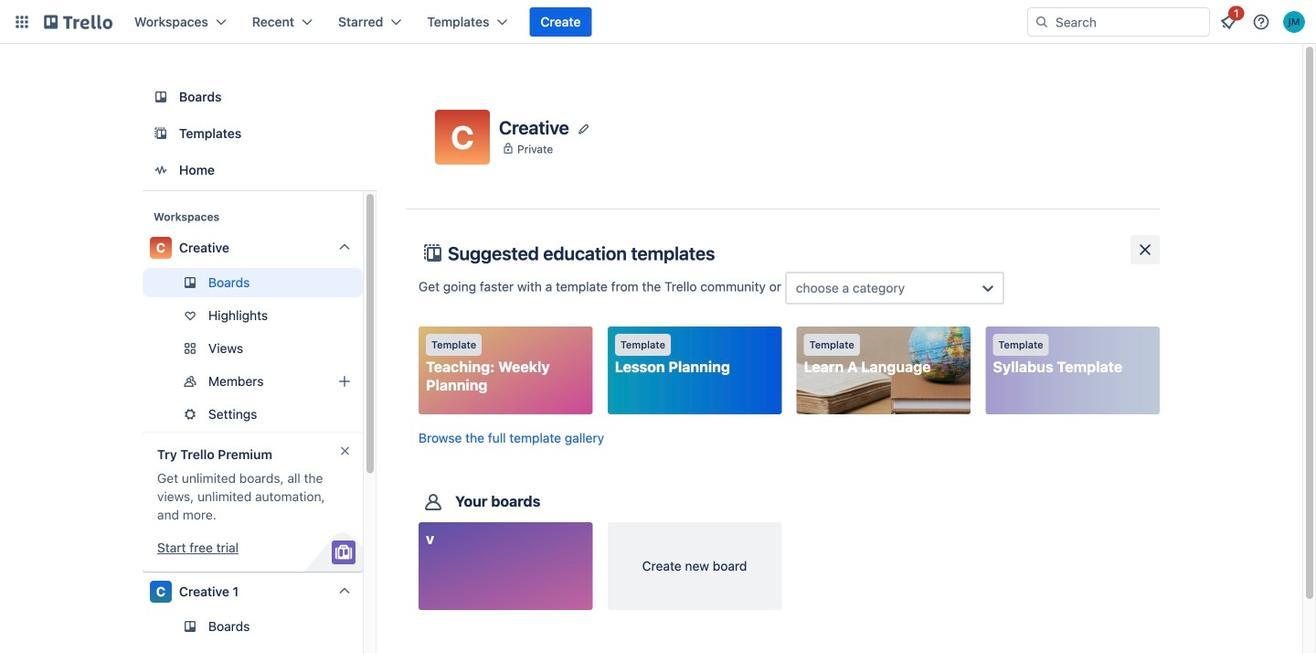 Task type: vqa. For each thing, say whether or not it's contained in the screenshot.
Back to home image
yes



Task type: locate. For each thing, give the bounding box(es) containing it.
primary element
[[0, 0, 1317, 44]]

open information menu image
[[1253, 13, 1271, 31]]

2 forward image from the top
[[359, 370, 381, 392]]

1 notification image
[[1218, 11, 1240, 33]]

0 vertical spatial forward image
[[359, 337, 381, 359]]

template board image
[[150, 123, 172, 145]]

jeremy miller (jeremymiller198) image
[[1284, 11, 1306, 33]]

3 forward image from the top
[[359, 403, 381, 425]]

1 vertical spatial forward image
[[359, 370, 381, 392]]

forward image
[[359, 337, 381, 359], [359, 370, 381, 392], [359, 403, 381, 425]]

2 vertical spatial forward image
[[359, 403, 381, 425]]

board image
[[150, 86, 172, 108]]

Search field
[[1050, 9, 1210, 35]]



Task type: describe. For each thing, give the bounding box(es) containing it.
search image
[[1035, 15, 1050, 29]]

back to home image
[[44, 7, 112, 37]]

home image
[[150, 159, 172, 181]]

1 forward image from the top
[[359, 337, 381, 359]]

add image
[[334, 370, 356, 392]]



